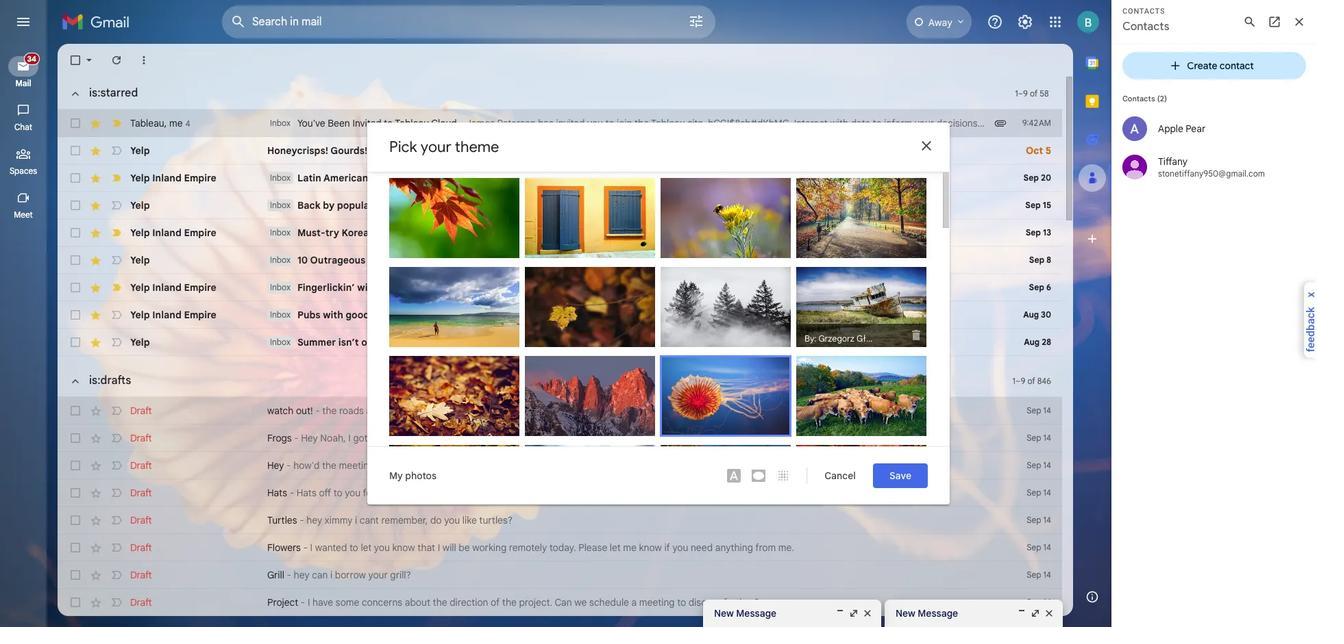Task type: describe. For each thing, give the bounding box(es) containing it.
share
[[1227, 117, 1252, 130]]

hey for hey ximmy i cant remember, do you like turtles?
[[307, 515, 322, 527]]

eats,
[[657, 282, 678, 294]]

is:drafts
[[89, 374, 131, 388]]

in right pizza
[[532, 254, 539, 267]]

your right the inform
[[915, 117, 934, 130]]

to left answer
[[1113, 117, 1122, 130]]

2 not important switch from the top
[[110, 199, 123, 213]]

by: greg bullock option
[[525, 446, 655, 526]]

1 horizontal spatial tableau
[[395, 117, 429, 130]]

begins͏
[[791, 337, 820, 349]]

important because you marked it as important. switch for must-try korean food in inland empire
[[110, 226, 123, 240]]

not important switch for frogs
[[110, 432, 123, 446]]

of left 58
[[1030, 88, 1038, 98]]

1 vertical spatial discover
[[491, 172, 529, 184]]

sep 20
[[1024, 173, 1052, 183]]

hour
[[437, 487, 457, 500]]

sep 14 for project - i have some concerns about the direction of the project. can we schedule a  meeting to discuss further?
[[1027, 598, 1052, 608]]

not important switch for hey
[[110, 459, 123, 473]]

sandwiches,
[[562, 172, 616, 184]]

58
[[1040, 88, 1049, 98]]

by: mike cleron
[[669, 345, 729, 356]]

important because you marked it as important. switch for latin american cuisine in inland empire
[[110, 171, 123, 185]]

the left fall͏
[[722, 199, 736, 212]]

flannel.
[[515, 145, 547, 157]]

grab
[[470, 145, 491, 157]]

yelp inland empire for latin
[[130, 172, 217, 184]]

inbox must-try korean food in inland empire - enjoy tender meats, crisp veggies, and more ͏ ͏ ͏ ͏ ͏ ͏ ͏ ͏ ͏ ͏ ͏ ͏ ͏ ͏ ͏ ͏  ͏ ͏ ͏ ͏ ͏ ͏ ͏ ͏ ͏ ͏ ͏ ͏ ͏ ͏ ͏ ͏ ͏ ͏ ͏ ͏ ͏ ͏ ͏ ͏ ͏ ͏ ͏ ͏ ͏ ͏ ͏ ͏ ͏ ͏ ͏ ͏ ͏ ͏  ͏ ͏ ͏ ͏ ͏ ͏ ͏ ͏ ͏ ͏ ͏ ͏ ͏ ͏ ͏ ͏ ͏ ͏ ͏ ͏ ͏ ͏ ͏ ͏ ͏
[[270, 227, 873, 239]]

0 horizontal spatial new
[[388, 433, 406, 445]]

your up tender
[[502, 199, 522, 212]]

pets
[[429, 433, 448, 445]]

yelp inland empire for fingerlickin'
[[130, 282, 217, 294]]

4 row from the top
[[58, 192, 1063, 219]]

oct 5
[[1026, 145, 1052, 157]]

by: mike cleron option
[[661, 267, 791, 358]]

concerns
[[362, 597, 402, 609]]

to right invited
[[384, 117, 393, 130]]

inbox for fingerlickin'
[[270, 282, 291, 293]]

chat heading
[[0, 122, 47, 133]]

do?
[[511, 433, 527, 445]]

theme
[[455, 138, 499, 156]]

project - i have some concerns about the direction of the project. can we schedule a  meeting to discuss further?
[[267, 597, 759, 609]]

important because you marked it as important. switch for you've been invited to tableau cloud
[[110, 117, 123, 130]]

15 row from the top
[[58, 535, 1063, 562]]

been
[[328, 117, 350, 130]]

sep for 5th 'row' from the top of the page
[[1026, 228, 1041, 238]]

aug for from parks to bbq, make the most of summer days in rancho cucamonga before  fall begins͏ ͏ ͏ ͏ ͏ ͏͏ ͏ ͏ ͏ ͏ ͏͏ ͏ ͏ ͏ ͏ ͏͏ ͏ ͏ ͏ ͏ ͏͏ ͏ ͏ ͏ ͏ ͏͏ ͏ ͏ ͏ ͏  ͏͏ ͏ ͏ ͏ ͏ ͏͏ ͏ ͏ ͏ ͏ ͏͏ ͏ ͏ ͏ ͏ ͏͏ ͏ ͏ ͏ ͏ ͏͏ ͏ ͏
[[1024, 337, 1040, 348]]

your left grill?
[[368, 570, 388, 582]]

demand:
[[376, 199, 417, 212]]

a left pizza
[[499, 254, 504, 267]]

1 yelp from the top
[[130, 145, 150, 157]]

frogs - hey noah, i got five new frog pets what should i do?
[[267, 433, 527, 445]]

decisions.
[[937, 117, 980, 130]]

most for fall͏
[[739, 199, 760, 212]]

1 for is:drafts
[[1013, 376, 1016, 386]]

pulling
[[378, 487, 407, 500]]

honeycrisps!
[[267, 145, 328, 157]]

2 vertical spatial głowaty
[[585, 345, 619, 356]]

remember,
[[381, 515, 428, 527]]

go?
[[377, 460, 393, 472]]

7 row from the top
[[58, 274, 1063, 302]]

0 vertical spatial with
[[830, 117, 849, 130]]

cant
[[360, 515, 379, 527]]

0 vertical spatial by: grzegorz głowaty
[[805, 256, 890, 267]]

schedule
[[590, 597, 629, 609]]

you down turtles - hey ximmy i cant remember, do you like turtles?
[[374, 542, 390, 555]]

14 for watch out! - the roads are slippery today
[[1044, 406, 1052, 416]]

14 for grill - hey can i borrow your grill?
[[1044, 570, 1052, 581]]

sep for 11th 'row' from the bottom of the page
[[1029, 282, 1045, 293]]

vibes
[[372, 309, 397, 321]]

2 guy from the left
[[714, 256, 730, 267]]

1 vertical spatial meeting
[[639, 597, 675, 609]]

draft for turtles
[[130, 515, 152, 527]]

fingerlickin'
[[297, 282, 355, 294]]

2 yelp from the top
[[130, 172, 150, 184]]

draft for watch out!
[[130, 405, 152, 417]]

chat
[[14, 122, 32, 132]]

james
[[466, 117, 495, 130]]

go-
[[544, 199, 560, 212]]

pumpkins!
[[398, 145, 446, 157]]

14 row from the top
[[58, 507, 1063, 535]]

the right how'd
[[322, 460, 337, 472]]

1 vertical spatial głowaty
[[857, 334, 890, 345]]

of left 846
[[1028, 376, 1036, 386]]

yelp inland empire for pubs
[[130, 309, 217, 321]]

- right '🍂' image
[[455, 199, 459, 212]]

1 summer from the left
[[297, 337, 336, 349]]

inbox for latin
[[270, 173, 291, 183]]

to right discoveries at the top right of page
[[1307, 117, 1316, 130]]

popular
[[337, 199, 373, 212]]

sep 14 for frogs - hey noah, i got five new frog pets what should i do?
[[1027, 433, 1052, 444]]

a left cone
[[542, 254, 547, 267]]

2 vertical spatial cucamonga
[[690, 337, 742, 349]]

- left order
[[465, 282, 469, 294]]

not important switch for watch out!
[[110, 404, 123, 418]]

to left see
[[446, 254, 455, 267]]

is:starred button
[[62, 80, 143, 107]]

5 not important switch from the top
[[110, 336, 123, 350]]

to left "discuss" in the bottom right of the page
[[677, 597, 686, 609]]

in right tos
[[576, 199, 583, 212]]

freshest
[[808, 145, 844, 157]]

1 vertical spatial with
[[323, 309, 343, 321]]

watch out! - the roads are slippery today
[[267, 405, 445, 417]]

you right do
[[444, 515, 460, 527]]

5 yelp from the top
[[130, 254, 150, 267]]

and left other on the top left of page
[[567, 282, 583, 294]]

not important switch for honeycrisps! gourds! giant pumpkins!
[[110, 144, 123, 158]]

fall!
[[419, 199, 438, 212]]

please
[[579, 542, 608, 555]]

inbox latin american cuisine in inland empire - discover cuban sandwiches, brazilian meats, and more ͏ ͏ ͏ ͏ ͏ ͏ ͏ ͏ ͏ ͏ ͏  ͏ ͏ ͏ ͏ ͏ ͏ ͏ ͏ ͏ ͏ ͏ ͏ ͏ ͏ ͏ ͏ ͏ ͏ ͏ ͏ ͏ ͏ ͏ ͏ ͏ ͏ ͏ ͏ ͏ ͏ ͏ ͏ ͏ ͏ ͏ ͏ ͏ ͏  ͏ ͏ ͏ ͏ ͏ ͏ ͏ ͏ ͏ ͏ ͏ ͏ ͏ ͏ ͏ ͏ ͏ ͏ ͏ ͏ ͏ ͏ ͏ ͏ ͏
[[270, 172, 913, 184]]

you right if at the right of the page
[[673, 542, 688, 555]]

i left wanted at the left of the page
[[310, 542, 313, 555]]

the left roads
[[322, 405, 337, 417]]

1 vertical spatial what
[[451, 433, 472, 445]]

cuban
[[531, 172, 560, 184]]

8
[[1047, 255, 1052, 265]]

draft for hats
[[130, 487, 152, 500]]

to right wanted at the left of the page
[[350, 542, 358, 555]]

3 not important switch from the top
[[110, 254, 123, 267]]

draft for flowers
[[130, 542, 152, 555]]

hey for hey can i borrow your grill?
[[294, 570, 310, 582]]

sep 8
[[1029, 255, 1052, 265]]

2 wings from the left
[[539, 282, 564, 294]]

- right 🎃 image
[[463, 145, 467, 157]]

try
[[325, 227, 339, 239]]

cone
[[549, 254, 571, 267]]

cancel
[[825, 470, 856, 483]]

to left the inform
[[873, 117, 882, 130]]

,
[[164, 117, 167, 129]]

mail heading
[[0, 78, 47, 89]]

2 let from the left
[[610, 542, 621, 555]]

2 vertical spatial discover
[[462, 199, 500, 212]]

spots
[[627, 145, 651, 157]]

i left do?
[[506, 433, 509, 445]]

mail, 34 unread messages image
[[22, 56, 38, 69]]

today.
[[550, 542, 576, 555]]

in right food
[[401, 227, 410, 239]]

if
[[665, 542, 670, 555]]

14 for project - i have some concerns about the direction of the project. can we schedule a  meeting to discuss further?
[[1044, 598, 1052, 608]]

2 romain from the left
[[683, 256, 712, 267]]

- left from
[[411, 337, 416, 349]]

inbox fingerlickin' wings in inland empire - order up some wings and other game day eats, brad ͏ ͏ ͏ ͏ ͏ ͏ ͏ ͏ ͏ ͏ ͏ ͏ ͏  ͏ ͏ ͏ ͏ ͏ ͏ ͏ ͏ ͏ ͏ ͏ ͏ ͏ ͏ ͏ ͏ ͏ ͏ ͏ ͏ ͏ ͏ ͏ ͏ ͏ ͏ ͏ ͏ ͏ ͏ ͏ ͏ ͏ ͏ ͏ ͏ ͏ ͏  ͏ ͏ ͏ ͏ ͏ ͏ ͏ ͏ ͏ ͏ ͏ ͏ ͏ ͏ ͏ ͏ ͏ ͏ ͏ ͏ ͏ ͏ ͏ ͏ ͏
[[270, 282, 888, 294]]

about
[[405, 597, 430, 609]]

by
[[323, 199, 335, 212]]

the right the about in the bottom left of the page
[[433, 597, 447, 609]]

2 row from the top
[[58, 137, 1063, 165]]

2 vertical spatial rancho
[[655, 337, 688, 349]]

in right 'spots'
[[654, 145, 661, 157]]

sep for 12th 'row'
[[1027, 461, 1042, 471]]

in right cuisine on the top of the page
[[406, 172, 415, 184]]

in right vibes
[[400, 309, 408, 321]]

1 hats from the left
[[267, 487, 287, 500]]

0 vertical spatial discover
[[549, 145, 587, 157]]

0 vertical spatial that
[[676, 199, 694, 212]]

grill?
[[390, 570, 411, 582]]

animals
[[670, 433, 701, 444]]

13
[[1043, 228, 1052, 238]]

brazilian
[[619, 172, 656, 184]]

do
[[431, 515, 442, 527]]

frogs
[[267, 433, 292, 445]]

0 vertical spatial brad
[[681, 282, 701, 294]]

🍕 image
[[400, 256, 412, 267]]

2 horizontal spatial tableau
[[651, 117, 685, 130]]

oct
[[1026, 145, 1043, 157]]

from
[[418, 337, 440, 349]]

pick your theme heading
[[389, 138, 499, 156]]

of left fall͏
[[763, 199, 772, 212]]

have
[[313, 597, 333, 609]]

up
[[499, 282, 511, 294]]

2 vertical spatial brad
[[387, 337, 409, 349]]

- up turtles
[[290, 487, 294, 500]]

inbox for summer
[[270, 337, 291, 348]]

4 not important switch from the top
[[110, 308, 123, 322]]

make for that
[[696, 199, 719, 212]]

sep for 16th 'row' from the top
[[1027, 570, 1042, 581]]

sep 14 for hats - hats off to you for pulling that 2 hour presentation
[[1027, 488, 1052, 498]]

to left bbq,
[[469, 337, 478, 349]]

your right answer
[[1158, 117, 1178, 130]]

not important switch for grill
[[110, 569, 123, 583]]

sep for 17th 'row'
[[1027, 598, 1042, 608]]

2 hats from the left
[[297, 487, 317, 500]]

meet heading
[[0, 210, 47, 221]]

navigation containing mail
[[0, 44, 48, 628]]

need
[[691, 542, 713, 555]]

and right veggies,
[[637, 227, 654, 239]]

- left enjoy
[[479, 227, 483, 239]]

14 for frogs - hey noah, i got five new frog pets what should i do?
[[1044, 433, 1052, 444]]

parks
[[443, 337, 467, 349]]

- right grill
[[287, 570, 291, 582]]

7 yelp from the top
[[130, 309, 150, 321]]

8 row from the top
[[58, 302, 1063, 329]]

1 know from the left
[[392, 542, 415, 555]]

can
[[555, 597, 572, 609]]

anything
[[715, 542, 753, 555]]

- discover your new go-tos in rancho cucamonga that make the most of fall͏ ͏  ͏ ͏ ͏ ͏͏ ͏ ͏ ͏ ͏ ͏͏ ͏ ͏ ͏ ͏ ͏͏ ͏ ͏ ͏ ͏ ͏͏ ͏ ͏ ͏ ͏ ͏͏ ͏ ͏ ͏ ͏ ͏͏ ͏ ͏ ͏ ͏ ͏͏  ͏ ͏ ͏ ͏ ͏͏ ͏ ͏ ͏ ͏ ͏͏ ͏ ͏ ͏ ͏ ͏͏ ͏ ͏ ͏ ͏ ͏͏ ͏ ͏ ͏ ͏
[[452, 199, 934, 212]]

14 for hey - how'd the meeting go?
[[1044, 461, 1052, 471]]

in up vibes
[[387, 282, 396, 294]]

- left how'd
[[287, 460, 291, 472]]

american
[[324, 172, 368, 184]]

sep 14 for flowers - i wanted to let you know that i will be working remotely today. please let  me know if you need anything from me.
[[1027, 543, 1052, 553]]

spaces heading
[[0, 166, 47, 177]]

draft for frogs
[[130, 433, 152, 445]]

14 for hats - hats off to you for pulling that 2 hour presentation
[[1044, 488, 1052, 498]]

inbox pubs with good vibes in inland empire - snag a booth and enjoy classic pub fare, brad ͏ ͏ ͏ ͏ ͏ ͏ ͏ ͏ ͏ ͏ ͏ ͏ ͏ ͏ ͏  ͏ ͏ ͏ ͏ ͏ ͏ ͏ ͏ ͏ ͏ ͏ ͏ ͏ ͏ ͏ ͏ ͏ ͏ ͏ ͏ ͏ ͏ ͏ ͏ ͏ ͏ ͏ ͏ ͏ ͏ ͏ ͏ ͏ ͏ ͏ ͏ ͏ ͏  ͏ ͏ ͏ ͏ ͏ ͏ ͏ ͏ ͏ ͏ ͏ ͏ ͏ ͏ ͏ ͏ ͏ ͏ ͏ ͏ ͏ ͏ ͏ ͏ ͏
[[270, 309, 875, 321]]

watch
[[267, 405, 294, 417]]

presentation
[[459, 487, 514, 500]]

- right cloud
[[459, 117, 464, 130]]

roads
[[339, 405, 364, 417]]

2 summer from the left
[[583, 337, 619, 349]]

make for bbq,
[[505, 337, 528, 349]]

honeycrisps! gourds! giant pumpkins!
[[267, 145, 449, 157]]

that for presentation
[[409, 487, 427, 500]]

– for is:starred
[[1018, 88, 1023, 98]]

a right snag
[[509, 309, 514, 321]]

peterson
[[497, 117, 536, 130]]

- right the out!
[[316, 405, 320, 417]]

aug 30
[[1024, 310, 1052, 320]]

- left have
[[301, 597, 305, 609]]

1 horizontal spatial meats,
[[658, 172, 687, 184]]

off
[[319, 487, 331, 500]]

game
[[612, 282, 636, 294]]

a right schedule
[[632, 597, 637, 609]]

0 vertical spatial me
[[169, 117, 183, 129]]

8 yelp from the top
[[130, 337, 150, 349]]

interact
[[794, 117, 828, 130]]

in right days
[[645, 337, 652, 349]]

over,
[[361, 337, 384, 349]]

i left will
[[438, 542, 440, 555]]

1 vertical spatial rancho
[[586, 199, 619, 212]]

1 horizontal spatial some
[[513, 282, 537, 294]]

search in mail image
[[226, 10, 251, 34]]

answer
[[1124, 117, 1156, 130]]

17 row from the top
[[58, 590, 1063, 617]]

1 guy from the left
[[579, 256, 594, 267]]

2 data from the left
[[1031, 117, 1050, 130]]

back by popular demand: fall!
[[297, 199, 441, 212]]

you've
[[297, 117, 325, 130]]

noah,
[[320, 433, 346, 445]]

2 by: romain guy from the left
[[669, 256, 730, 267]]



Task type: vqa. For each thing, say whether or not it's contained in the screenshot.
the Korea within the KOREA FAVORITE WATER SPORTS? -
no



Task type: locate. For each thing, give the bounding box(es) containing it.
save
[[890, 470, 912, 483]]

8 inbox from the top
[[270, 337, 291, 348]]

0 horizontal spatial most
[[548, 337, 569, 349]]

0 horizontal spatial hats
[[267, 487, 287, 500]]

2
[[429, 487, 434, 500]]

tender
[[512, 227, 540, 239]]

- right frogs
[[294, 433, 299, 445]]

in
[[654, 145, 661, 157], [406, 172, 415, 184], [576, 199, 583, 212], [401, 227, 410, 239], [532, 254, 539, 267], [387, 282, 396, 294], [400, 309, 408, 321], [645, 337, 652, 349]]

not important switch for hats
[[110, 487, 123, 500]]

find
[[765, 145, 782, 157]]

6 inbox from the top
[[270, 282, 291, 293]]

0 vertical spatial głowaty
[[857, 256, 890, 267]]

3 important because you marked it as important. switch from the top
[[110, 226, 123, 240]]

5 14 from the top
[[1044, 515, 1052, 526]]

of
[[1030, 88, 1038, 98], [763, 199, 772, 212], [572, 337, 581, 349], [1028, 376, 1036, 386], [491, 597, 500, 609]]

veggies,
[[599, 227, 635, 239]]

8 draft from the top
[[130, 597, 152, 609]]

to left find
[[754, 145, 763, 157]]

3 sep 14 from the top
[[1027, 461, 1052, 471]]

- right 🍕 icon
[[414, 254, 419, 267]]

1 vertical spatial 1
[[1013, 376, 1016, 386]]

6 draft from the top
[[130, 542, 152, 555]]

1 important because you marked it as important. switch from the top
[[110, 117, 123, 130]]

11 row from the top
[[58, 425, 1063, 452]]

join
[[617, 117, 632, 130]]

0 vertical spatial most
[[739, 199, 760, 212]]

5 row from the top
[[58, 219, 1063, 247]]

meats, up cone
[[543, 227, 572, 239]]

settings image
[[1017, 14, 1034, 30]]

zermatt2
[[548, 435, 583, 446]]

- right turtles
[[300, 515, 304, 527]]

inbox you've been invited to tableau cloud - james peterson has invited you to join the tableau site, hcc!$8sh#dkhmc.  interact with data to inform your decisions. customize data visualizations  to answer your questions. share discoveries to 
[[270, 117, 1318, 130]]

1 vertical spatial i
[[330, 570, 333, 582]]

cancel button
[[813, 464, 868, 489]]

by: zermatt2 option
[[525, 356, 655, 447]]

10
[[297, 254, 308, 267]]

fall's
[[784, 145, 806, 157]]

3 yelp inland empire from the top
[[130, 282, 217, 294]]

1 vertical spatial make
[[505, 337, 528, 349]]

customize
[[983, 117, 1028, 130]]

i
[[355, 515, 357, 527], [330, 570, 333, 582]]

2 important because you marked it as important. switch from the top
[[110, 171, 123, 185]]

sep for 15th 'row'
[[1027, 543, 1042, 553]]

1 horizontal spatial me
[[623, 542, 637, 555]]

0 horizontal spatial know
[[392, 542, 415, 555]]

draft for project
[[130, 597, 152, 609]]

0 horizontal spatial me
[[169, 117, 183, 129]]

remotely
[[509, 542, 547, 555]]

0 vertical spatial 1
[[1015, 88, 1018, 98]]

0 horizontal spatial romain
[[548, 256, 577, 267]]

4 inbox from the top
[[270, 228, 291, 238]]

hey left can
[[294, 570, 310, 582]]

new right five
[[388, 433, 406, 445]]

1 horizontal spatial by: romain guy
[[669, 256, 730, 267]]

16 row from the top
[[58, 562, 1063, 590]]

🍂 image
[[441, 201, 452, 212]]

to left join
[[606, 117, 615, 130]]

cucamonga down the hcc!$8sh#dkhmc.
[[699, 145, 751, 157]]

wanted
[[315, 542, 347, 555]]

9 for is:starred
[[1023, 88, 1028, 98]]

1 let from the left
[[361, 542, 372, 555]]

i
[[348, 433, 351, 445], [506, 433, 509, 445], [310, 542, 313, 555], [438, 542, 440, 555], [308, 597, 310, 609]]

4 yelp inland empire from the top
[[130, 309, 217, 321]]

0 horizontal spatial hey
[[267, 460, 284, 472]]

hats left the off
[[297, 487, 317, 500]]

1
[[1015, 88, 1018, 98], [1013, 376, 1016, 386]]

and
[[690, 172, 706, 184], [637, 227, 654, 239], [567, 282, 583, 294], [545, 309, 561, 321]]

with right interact
[[830, 117, 849, 130]]

- down grab
[[484, 172, 489, 184]]

2 draft from the top
[[130, 433, 152, 445]]

of right direction
[[491, 597, 500, 609]]

4 draft from the top
[[130, 487, 152, 500]]

8 not important switch from the top
[[110, 459, 123, 473]]

working
[[472, 542, 507, 555]]

1 vertical spatial grzegorz
[[819, 334, 855, 345]]

1 horizontal spatial romain
[[683, 256, 712, 267]]

inbox for you've
[[270, 118, 291, 128]]

1 inbox from the top
[[270, 118, 291, 128]]

tableau , me 4
[[130, 117, 190, 129]]

1 horizontal spatial know
[[639, 542, 662, 555]]

yelp inland empire for must-
[[130, 227, 217, 239]]

most for summer
[[548, 337, 569, 349]]

1 horizontal spatial make
[[696, 199, 719, 212]]

not important switch
[[110, 144, 123, 158], [110, 199, 123, 213], [110, 254, 123, 267], [110, 308, 123, 322], [110, 336, 123, 350], [110, 404, 123, 418], [110, 432, 123, 446], [110, 459, 123, 473], [110, 487, 123, 500], [110, 514, 123, 528], [110, 542, 123, 555], [110, 569, 123, 583], [110, 596, 123, 610]]

discover down invited
[[549, 145, 587, 157]]

0 horizontal spatial more
[[656, 227, 678, 239]]

rancho down site,
[[664, 145, 697, 157]]

meats,
[[658, 172, 687, 184], [543, 227, 572, 239]]

9 left 846
[[1021, 376, 1026, 386]]

14 for flowers - i wanted to let you know that i will be working remotely today. please let  me know if you need anything from me.
[[1044, 543, 1052, 553]]

- left snag
[[477, 309, 482, 321]]

1 horizontal spatial hey
[[301, 433, 318, 445]]

gourds!
[[331, 145, 368, 157]]

inbox inside inbox must-try korean food in inland empire - enjoy tender meats, crisp veggies, and more ͏ ͏ ͏ ͏ ͏ ͏ ͏ ͏ ͏ ͏ ͏ ͏ ͏ ͏ ͏ ͏  ͏ ͏ ͏ ͏ ͏ ͏ ͏ ͏ ͏ ͏ ͏ ͏ ͏ ͏ ͏ ͏ ͏ ͏ ͏ ͏ ͏ ͏ ͏ ͏ ͏ ͏ ͏ ͏ ͏ ͏ ͏ ͏ ͏ ͏ ͏ ͏ ͏ ͏  ͏ ͏ ͏ ͏ ͏ ͏ ͏ ͏ ͏ ͏ ͏ ͏ ͏ ͏ ͏ ͏ ͏ ͏ ͏ ͏ ͏ ͏ ͏ ͏ ͏
[[270, 228, 291, 238]]

0 vertical spatial make
[[696, 199, 719, 212]]

more down - discover your new go-tos in rancho cucamonga that make the most of fall͏ ͏  ͏ ͏ ͏ ͏͏ ͏ ͏ ͏ ͏ ͏͏ ͏ ͏ ͏ ͏ ͏͏ ͏ ͏ ͏ ͏ ͏͏ ͏ ͏ ͏ ͏ ͏͏ ͏ ͏ ͏ ͏ ͏͏ ͏ ͏ ͏ ͏ ͏͏  ͏ ͏ ͏ ͏ ͏͏ ͏ ͏ ͏ ͏ ͏͏ ͏ ͏ ͏ ͏ ͏͏ ͏ ͏ ͏ ͏ ͏͏ ͏ ͏ ͏ ͏
[[656, 227, 678, 239]]

4 sep 14 from the top
[[1027, 488, 1052, 498]]

row containing tableau
[[58, 110, 1318, 137]]

you left for
[[345, 487, 361, 500]]

not important switch for turtles
[[110, 514, 123, 528]]

enjoy
[[564, 309, 587, 321]]

15
[[1043, 200, 1052, 210]]

brad right eats,
[[681, 282, 701, 294]]

0 horizontal spatial data
[[851, 117, 871, 130]]

1 row from the top
[[58, 110, 1318, 137]]

let down cant
[[361, 542, 372, 555]]

0 horizontal spatial summer
[[297, 337, 336, 349]]

1 vertical spatial most
[[548, 337, 569, 349]]

0 horizontal spatial wings
[[357, 282, 384, 294]]

1 not important switch from the top
[[110, 144, 123, 158]]

0 vertical spatial meats,
[[658, 172, 687, 184]]

9 row from the top
[[58, 329, 1063, 356]]

6 14 from the top
[[1044, 543, 1052, 553]]

i left have
[[308, 597, 310, 609]]

13 row from the top
[[58, 480, 1063, 507]]

inbox inside the inbox latin american cuisine in inland empire - discover cuban sandwiches, brazilian meats, and more ͏ ͏ ͏ ͏ ͏ ͏ ͏ ͏ ͏ ͏ ͏  ͏ ͏ ͏ ͏ ͏ ͏ ͏ ͏ ͏ ͏ ͏ ͏ ͏ ͏ ͏ ͏ ͏ ͏ ͏ ͏ ͏ ͏ ͏ ͏ ͏ ͏ ͏ ͏ ͏ ͏ ͏ ͏ ͏ ͏ ͏ ͏ ͏ ͏  ͏ ͏ ͏ ͏ ͏ ͏ ͏ ͏ ͏ ͏ ͏ ͏ ͏ ͏ ͏ ͏ ͏ ͏ ͏ ͏ ͏ ͏ ͏ ͏ ͏
[[270, 173, 291, 183]]

0 vertical spatial grzegorz
[[819, 256, 855, 267]]

4 14 from the top
[[1044, 488, 1052, 498]]

summer down classic
[[583, 337, 619, 349]]

11 not important switch from the top
[[110, 542, 123, 555]]

korean
[[342, 227, 375, 239]]

14 for turtles - hey ximmy i cant remember, do you like turtles?
[[1044, 515, 1052, 526]]

cleron
[[704, 345, 729, 356]]

aug left the 30
[[1024, 310, 1039, 320]]

looks
[[573, 254, 596, 267]]

30
[[1041, 310, 1052, 320]]

fall
[[776, 337, 789, 349]]

tableau up pick
[[395, 117, 429, 130]]

10 not important switch from the top
[[110, 514, 123, 528]]

2 vertical spatial grzegorz
[[547, 345, 583, 356]]

tableau left 4
[[130, 117, 164, 129]]

meeting right schedule
[[639, 597, 675, 609]]

sep 14 for watch out! - the roads are slippery today
[[1027, 406, 1052, 416]]

pick your theme
[[389, 138, 499, 156]]

pubs
[[297, 309, 321, 321]]

how'd
[[293, 460, 320, 472]]

12 row from the top
[[58, 452, 1063, 480]]

bbq,
[[481, 337, 503, 349]]

inbox inside "inbox summer isn't over, brad - from parks to bbq, make the most of summer days in rancho cucamonga before  fall begins͏ ͏ ͏ ͏ ͏ ͏͏ ͏ ͏ ͏ ͏ ͏͏ ͏ ͏ ͏ ͏ ͏͏ ͏ ͏ ͏ ͏ ͏͏ ͏ ͏ ͏ ͏ ͏͏ ͏ ͏ ͏ ͏  ͏͏ ͏ ͏ ͏ ͏ ͏͏ ͏ ͏ ͏ ͏ ͏͏ ͏ ͏ ͏ ͏ ͏͏ ͏ ͏ ͏ ͏ ͏͏ ͏ ͏"
[[270, 337, 291, 348]]

1 yelp inland empire from the top
[[130, 172, 217, 184]]

2 know from the left
[[639, 542, 662, 555]]

1 sep 14 from the top
[[1027, 406, 1052, 416]]

10 row from the top
[[58, 398, 1063, 425]]

1 horizontal spatial new
[[524, 199, 542, 212]]

3 row from the top
[[58, 165, 1063, 192]]

1 vertical spatial brad
[[663, 309, 684, 321]]

9 for is:drafts
[[1021, 376, 1026, 386]]

sep for 13th 'row'
[[1027, 488, 1042, 498]]

1 horizontal spatial let
[[610, 542, 621, 555]]

your inside alert dialog
[[421, 138, 452, 156]]

outdoor
[[590, 145, 625, 157]]

1 horizontal spatial guy
[[714, 256, 730, 267]]

and left enjoy
[[545, 309, 561, 321]]

main content containing is:starred
[[58, 44, 1318, 628]]

2 sep 14 from the top
[[1027, 433, 1052, 444]]

5 sep 14 from the top
[[1027, 515, 1052, 526]]

from
[[756, 542, 776, 555]]

0 horizontal spatial make
[[505, 337, 528, 349]]

some right have
[[336, 597, 359, 609]]

i left the got
[[348, 433, 351, 445]]

mike
[[683, 345, 702, 356]]

out!
[[296, 405, 313, 417]]

1 vertical spatial new
[[388, 433, 406, 445]]

7 sep 14 from the top
[[1027, 570, 1052, 581]]

1 vertical spatial me
[[623, 542, 637, 555]]

today
[[420, 405, 445, 417]]

to right the off
[[334, 487, 342, 500]]

0 vertical spatial i
[[355, 515, 357, 527]]

visualizations
[[1053, 117, 1111, 130]]

20
[[1041, 173, 1052, 183]]

1 horizontal spatial meeting
[[639, 597, 675, 609]]

make down - grab your flannel. discover outdoor spots in rancho cucamonga to find  fall's freshest harvest.͏ ͏ ͏ ͏ ͏ ͏͏ ͏ ͏ ͏ ͏ ͏͏ ͏ ͏ ͏ ͏ ͏͏ ͏ ͏ ͏ ͏ ͏͏ ͏ ͏ ͏  ͏ ͏͏ ͏ ͏ ͏ ͏ ͏͏ ͏ ͏ ͏ ͏ ͏͏ ͏ ͏ ͏ ͏ ͏͏ ͏ ͏ ͏ ͏ ͏͏ ͏
[[696, 199, 719, 212]]

hey down frogs
[[267, 460, 284, 472]]

1 vertical spatial meats,
[[543, 227, 572, 239]]

sep for sixth 'row' from the top of the page
[[1029, 255, 1045, 265]]

grill
[[267, 570, 284, 582]]

inbox inside the inbox you've been invited to tableau cloud - james peterson has invited you to join the tableau site, hcc!$8sh#dkhmc.  interact with data to inform your decisions. customize data visualizations  to answer your questions. share discoveries to
[[270, 118, 291, 128]]

1 vertical spatial by: grzegorz głowaty
[[805, 334, 890, 345]]

tos
[[560, 199, 573, 212]]

i for can
[[330, 570, 333, 582]]

0 vertical spatial hey
[[307, 515, 322, 527]]

0 vertical spatial aug
[[1024, 310, 1039, 320]]

inbox left fingerlickin'
[[270, 282, 291, 293]]

inbox summer isn't over, brad - from parks to bbq, make the most of summer days in rancho cucamonga before  fall begins͏ ͏ ͏ ͏ ͏ ͏͏ ͏ ͏ ͏ ͏ ͏͏ ͏ ͏ ͏ ͏ ͏͏ ͏ ͏ ͏ ͏ ͏͏ ͏ ͏ ͏ ͏ ͏͏ ͏ ͏ ͏ ͏  ͏͏ ͏ ͏ ͏ ͏ ͏͏ ͏ ͏ ͏ ͏ ͏͏ ͏ ͏ ͏ ͏ ͏͏ ͏ ͏ ͏ ͏ ͏͏ ͏ ͏
[[270, 337, 948, 349]]

five
[[370, 433, 386, 445]]

9 not important switch from the top
[[110, 487, 123, 500]]

9 left 58
[[1023, 88, 1028, 98]]

me.
[[779, 542, 794, 555]]

invited
[[353, 117, 382, 130]]

want
[[421, 254, 443, 267]]

1 for is:starred
[[1015, 88, 1018, 98]]

by: grzegorz głowaty option
[[797, 178, 927, 269], [525, 267, 655, 358], [797, 267, 927, 348], [389, 356, 520, 437], [389, 446, 520, 526]]

– left 58
[[1018, 88, 1023, 98]]

by: romain guy
[[533, 256, 594, 267], [669, 256, 730, 267]]

hats up turtles
[[267, 487, 287, 500]]

and up - discover your new go-tos in rancho cucamonga that make the most of fall͏ ͏  ͏ ͏ ͏ ͏͏ ͏ ͏ ͏ ͏ ͏͏ ͏ ͏ ͏ ͏ ͏͏ ͏ ͏ ͏ ͏ ͏͏ ͏ ͏ ͏ ͏ ͏͏ ͏ ͏ ͏ ͏ ͏͏ ͏ ͏ ͏ ͏ ͏͏  ͏ ͏ ͏ ͏ ͏͏ ͏ ͏ ͏ ͏ ͏͏ ͏ ͏ ͏ ͏ ͏͏ ͏ ͏ ͏ ͏ ͏͏ ͏ ͏ ͏ ͏
[[690, 172, 706, 184]]

most down inbox pubs with good vibes in inland empire - snag a booth and enjoy classic pub fare, brad ͏ ͏ ͏ ͏ ͏ ͏ ͏ ͏ ͏ ͏ ͏ ͏ ͏ ͏ ͏  ͏ ͏ ͏ ͏ ͏ ͏ ͏ ͏ ͏ ͏ ͏ ͏ ͏ ͏ ͏ ͏ ͏ ͏ ͏ ͏ ͏ ͏ ͏ ͏ ͏ ͏ ͏ ͏ ͏ ͏ ͏ ͏ ͏ ͏ ͏ ͏ ͏ ͏  ͏ ͏ ͏ ͏ ͏ ͏ ͏ ͏ ͏ ͏ ͏ ͏ ͏ ͏ ͏ ͏ ͏ ͏ ͏ ͏ ͏ ͏ ͏ ͏ ͏
[[548, 337, 569, 349]]

rancho
[[664, 145, 697, 157], [586, 199, 619, 212], [655, 337, 688, 349]]

7 14 from the top
[[1044, 570, 1052, 581]]

1 horizontal spatial wings
[[539, 282, 564, 294]]

0 horizontal spatial by: romain guy
[[533, 256, 594, 267]]

enjoy
[[486, 227, 509, 239]]

1 vertical spatial more
[[656, 227, 678, 239]]

not important switch for project
[[110, 596, 123, 610]]

back
[[297, 199, 321, 212]]

inform
[[885, 117, 913, 130]]

row
[[58, 110, 1318, 137], [58, 137, 1063, 165], [58, 165, 1063, 192], [58, 192, 1063, 219], [58, 219, 1063, 247], [58, 247, 1063, 274], [58, 274, 1063, 302], [58, 302, 1063, 329], [58, 329, 1063, 356], [58, 398, 1063, 425], [58, 425, 1063, 452], [58, 452, 1063, 480], [58, 480, 1063, 507], [58, 507, 1063, 535], [58, 535, 1063, 562], [58, 562, 1063, 590], [58, 590, 1063, 617]]

discoveries
[[1255, 117, 1304, 130]]

6
[[1047, 282, 1052, 293]]

animals option
[[661, 356, 791, 446]]

4 yelp from the top
[[130, 227, 150, 239]]

2 14 from the top
[[1044, 433, 1052, 444]]

discover down flannel.
[[491, 172, 529, 184]]

0 horizontal spatial meats,
[[543, 227, 572, 239]]

summer down pubs
[[297, 337, 336, 349]]

advanced search options image
[[683, 8, 710, 35]]

the right join
[[635, 117, 649, 130]]

i left cant
[[355, 515, 357, 527]]

5 inbox from the top
[[270, 255, 291, 265]]

inbox inside inbox fingerlickin' wings in inland empire - order up some wings and other game day eats, brad ͏ ͏ ͏ ͏ ͏ ͏ ͏ ͏ ͏ ͏ ͏ ͏ ͏  ͏ ͏ ͏ ͏ ͏ ͏ ͏ ͏ ͏ ͏ ͏ ͏ ͏ ͏ ͏ ͏ ͏ ͏ ͏ ͏ ͏ ͏ ͏ ͏ ͏ ͏ ͏ ͏ ͏ ͏ ͏ ͏ ͏ ͏ ͏ ͏ ͏ ͏  ͏ ͏ ͏ ͏ ͏ ͏ ͏ ͏ ͏ ͏ ͏ ͏ ͏ ͏ ͏ ͏ ͏ ͏ ͏ ͏ ͏ ͏ ͏ ͏ ͏
[[270, 282, 291, 293]]

13 not important switch from the top
[[110, 596, 123, 610]]

1 vertical spatial hey
[[267, 460, 284, 472]]

0 horizontal spatial with
[[323, 309, 343, 321]]

must-
[[297, 227, 325, 239]]

8 14 from the top
[[1044, 598, 1052, 608]]

– for is:drafts
[[1016, 376, 1021, 386]]

the down booth
[[531, 337, 545, 349]]

brad right over,
[[387, 337, 409, 349]]

frog
[[408, 433, 427, 445]]

- grab your flannel. discover outdoor spots in rancho cucamonga to find  fall's freshest harvest.͏ ͏ ͏ ͏ ͏ ͏͏ ͏ ͏ ͏ ͏ ͏͏ ͏ ͏ ͏ ͏ ͏͏ ͏ ͏ ͏ ͏ ͏͏ ͏ ͏ ͏  ͏ ͏͏ ͏ ͏ ͏ ͏ ͏͏ ͏ ͏ ͏ ͏ ͏͏ ͏ ͏ ͏ ͏ ͏͏ ͏ ͏ ͏ ͏ ͏͏ ͏
[[460, 145, 995, 157]]

inbox for must-
[[270, 228, 291, 238]]

tab list
[[1073, 44, 1112, 579]]

sep for 14th 'row' from the top of the page
[[1027, 515, 1042, 526]]

i right can
[[330, 570, 333, 582]]

5 draft from the top
[[130, 515, 152, 527]]

6 row from the top
[[58, 247, 1063, 274]]

sep 14 for hey - how'd the meeting go?
[[1027, 461, 1052, 471]]

that for be
[[418, 542, 435, 555]]

3 yelp from the top
[[130, 199, 150, 212]]

meeting down the got
[[339, 460, 375, 472]]

0 vertical spatial more
[[709, 172, 731, 184]]

aug for snag a booth and enjoy classic pub fare, brad ͏ ͏ ͏ ͏ ͏ ͏ ͏ ͏ ͏ ͏ ͏ ͏ ͏ ͏ ͏  ͏ ͏ ͏ ͏ ͏ ͏ ͏ ͏ ͏ ͏ ͏ ͏ ͏ ͏ ͏ ͏ ͏ ͏ ͏ ͏ ͏ ͏ ͏ ͏ ͏ ͏ ͏ ͏ ͏ ͏ ͏ ͏ ͏ ͏ ͏ ͏ ͏ ͏  ͏ ͏ ͏ ͏ ͏ ͏ ͏ ͏ ͏ ͏ ͏ ͏ ͏ ͏ ͏ ͏ ͏ ͏ ͏ ͏ ͏ ͏ ͏ ͏ ͏
[[1024, 310, 1039, 320]]

6 sep 14 from the top
[[1027, 543, 1052, 553]]

fare,
[[641, 309, 661, 321]]

1 horizontal spatial what
[[475, 254, 496, 267]]

navigation
[[0, 44, 48, 628]]

sep 14 for grill - hey can i borrow your grill?
[[1027, 570, 1052, 581]]

3 draft from the top
[[130, 460, 152, 472]]

846
[[1038, 376, 1052, 386]]

romain down - discover your new go-tos in rancho cucamonga that make the most of fall͏ ͏  ͏ ͏ ͏ ͏͏ ͏ ͏ ͏ ͏ ͏͏ ͏ ͏ ͏ ͏ ͏͏ ͏ ͏ ͏ ͏ ͏͏ ͏ ͏ ͏ ͏ ͏͏ ͏ ͏ ͏ ͏ ͏͏ ͏ ͏ ͏ ͏ ͏͏  ͏ ͏ ͏ ͏ ͏͏ ͏ ͏ ͏ ͏ ͏͏ ͏ ͏ ͏ ͏ ͏͏ ͏ ͏ ͏ ͏ ͏͏ ͏ ͏ ͏ ͏
[[683, 256, 712, 267]]

sep for 14th 'row' from the bottom of the page
[[1026, 200, 1041, 210]]

0 vertical spatial some
[[513, 282, 537, 294]]

pick your theme alert dialog
[[367, 123, 950, 526]]

1 horizontal spatial with
[[830, 117, 849, 130]]

8 sep 14 from the top
[[1027, 598, 1052, 608]]

guy left like?
[[579, 256, 594, 267]]

7 inbox from the top
[[270, 310, 291, 320]]

1 vertical spatial cucamonga
[[621, 199, 673, 212]]

0 horizontal spatial tableau
[[130, 117, 164, 129]]

inbox inside inbox pubs with good vibes in inland empire - snag a booth and enjoy classic pub fare, brad ͏ ͏ ͏ ͏ ͏ ͏ ͏ ͏ ͏ ͏ ͏ ͏ ͏ ͏ ͏  ͏ ͏ ͏ ͏ ͏ ͏ ͏ ͏ ͏ ͏ ͏ ͏ ͏ ͏ ͏ ͏ ͏ ͏ ͏ ͏ ͏ ͏ ͏ ͏ ͏ ͏ ͏ ͏ ͏ ͏ ͏ ͏ ͏ ͏ ͏ ͏ ͏ ͏  ͏ ͏ ͏ ͏ ͏ ͏ ͏ ͏ ͏ ͏ ͏ ͏ ͏ ͏ ͏ ͏ ͏ ͏ ͏ ͏ ͏ ͏ ͏ ͏ ͏
[[270, 310, 291, 320]]

know down remember,
[[392, 542, 415, 555]]

- right the flowers
[[303, 542, 308, 555]]

7 draft from the top
[[130, 570, 152, 582]]

your right grab
[[493, 145, 513, 157]]

more down - grab your flannel. discover outdoor spots in rancho cucamonga to find  fall's freshest harvest.͏ ͏ ͏ ͏ ͏ ͏͏ ͏ ͏ ͏ ͏ ͏͏ ͏ ͏ ͏ ͏ ͏͏ ͏ ͏ ͏ ͏ ͏͏ ͏ ͏ ͏  ͏ ͏͏ ͏ ͏ ͏ ͏ ͏͏ ͏ ͏ ͏ ͏ ͏͏ ͏ ͏ ͏ ͏ ͏͏ ͏ ͏ ͏ ͏ ͏͏ ͏
[[709, 172, 731, 184]]

draft for grill
[[130, 570, 152, 582]]

4 important because you marked it as important. switch from the top
[[110, 281, 123, 295]]

1 horizontal spatial data
[[1031, 117, 1050, 130]]

6 yelp from the top
[[130, 282, 150, 294]]

of down enjoy
[[572, 337, 581, 349]]

grill - hey can i borrow your grill?
[[267, 570, 411, 582]]

pizza
[[507, 254, 529, 267]]

sep 14 for turtles - hey ximmy i cant remember, do you like turtles?
[[1027, 515, 1052, 526]]

1 by: romain guy from the left
[[533, 256, 594, 267]]

1 romain from the left
[[548, 256, 577, 267]]

0 vertical spatial new
[[524, 199, 542, 212]]

1 left 846
[[1013, 376, 1016, 386]]

terry
[[819, 435, 839, 446]]

days
[[622, 337, 642, 349]]

not important switch for flowers
[[110, 542, 123, 555]]

0 horizontal spatial some
[[336, 597, 359, 609]]

inbox left back
[[270, 200, 291, 210]]

important because you marked it as important. switch
[[110, 117, 123, 130], [110, 171, 123, 185], [110, 226, 123, 240], [110, 281, 123, 295]]

2 vertical spatial by: grzegorz głowaty
[[533, 345, 619, 356]]

draft for hey
[[130, 460, 152, 472]]

2 yelp inland empire from the top
[[130, 227, 217, 239]]

rancho down the inbox latin american cuisine in inland empire - discover cuban sandwiches, brazilian meats, and more ͏ ͏ ͏ ͏ ͏ ͏ ͏ ͏ ͏ ͏ ͏  ͏ ͏ ͏ ͏ ͏ ͏ ͏ ͏ ͏ ͏ ͏ ͏ ͏ ͏ ͏ ͏ ͏ ͏ ͏ ͏ ͏ ͏ ͏ ͏ ͏ ͏ ͏ ͏ ͏ ͏ ͏ ͏ ͏ ͏ ͏ ͏ ͏ ͏  ͏ ͏ ͏ ͏ ͏ ͏ ͏ ͏ ͏ ͏ ͏ ͏ ͏ ͏ ͏ ͏ ͏ ͏ ͏ ͏ ͏ ͏ ͏ ͏ ͏
[[586, 199, 619, 212]]

you right invited
[[587, 117, 603, 130]]

3 inbox from the top
[[270, 200, 291, 210]]

romain down inbox must-try korean food in inland empire - enjoy tender meats, crisp veggies, and more ͏ ͏ ͏ ͏ ͏ ͏ ͏ ͏ ͏ ͏ ͏ ͏ ͏ ͏ ͏ ͏  ͏ ͏ ͏ ͏ ͏ ͏ ͏ ͏ ͏ ͏ ͏ ͏ ͏ ͏ ͏ ͏ ͏ ͏ ͏ ͏ ͏ ͏ ͏ ͏ ͏ ͏ ͏ ͏ ͏ ͏ ͏ ͏ ͏ ͏ ͏ ͏ ͏ ͏  ͏ ͏ ͏ ͏ ͏ ͏ ͏ ͏ ͏ ͏ ͏ ͏ ͏ ͏ ͏ ͏ ͏ ͏ ͏ ͏ ͏ ͏ ͏ ͏ ͏
[[548, 256, 577, 267]]

3 14 from the top
[[1044, 461, 1052, 471]]

inbox for pubs
[[270, 310, 291, 320]]

1 vertical spatial that
[[409, 487, 427, 500]]

sep for 15th 'row' from the bottom of the page
[[1024, 173, 1039, 183]]

1 vertical spatial hey
[[294, 570, 310, 582]]

0 vertical spatial cucamonga
[[699, 145, 751, 157]]

refresh image
[[110, 53, 123, 67]]

1 14 from the top
[[1044, 406, 1052, 416]]

1 wings from the left
[[357, 282, 384, 294]]

1 – 9 of 846
[[1013, 376, 1052, 386]]

some
[[513, 282, 537, 294], [336, 597, 359, 609]]

meats, up - discover your new go-tos in rancho cucamonga that make the most of fall͏ ͏  ͏ ͏ ͏ ͏͏ ͏ ͏ ͏ ͏ ͏͏ ͏ ͏ ͏ ͏ ͏͏ ͏ ͏ ͏ ͏ ͏͏ ͏ ͏ ͏ ͏ ͏͏ ͏ ͏ ͏ ͏ ͏͏ ͏ ͏ ͏ ͏ ͏͏  ͏ ͏ ͏ ͏ ͏͏ ͏ ͏ ͏ ͏ ͏͏ ͏ ͏ ͏ ͏ ͏͏ ͏ ͏ ͏ ͏ ͏͏ ͏ ͏ ͏ ͏
[[658, 172, 687, 184]]

28
[[1042, 337, 1052, 348]]

by: romain guy option
[[389, 178, 520, 258], [525, 178, 655, 269], [661, 178, 791, 269], [389, 267, 520, 348], [661, 446, 791, 526], [797, 446, 927, 526]]

tableau left site,
[[651, 117, 685, 130]]

0 vertical spatial meeting
[[339, 460, 375, 472]]

cucamonga left before
[[690, 337, 742, 349]]

1 horizontal spatial hats
[[297, 487, 317, 500]]

brad
[[681, 282, 701, 294], [663, 309, 684, 321], [387, 337, 409, 349]]

0 vertical spatial what
[[475, 254, 496, 267]]

0 horizontal spatial what
[[451, 433, 472, 445]]

like
[[463, 515, 477, 527]]

main content
[[58, 44, 1318, 628]]

1 horizontal spatial i
[[355, 515, 357, 527]]

data
[[851, 117, 871, 130], [1031, 117, 1050, 130]]

inbox left isn't
[[270, 337, 291, 348]]

0 horizontal spatial let
[[361, 542, 372, 555]]

sep for 11th 'row' from the top of the page
[[1027, 433, 1042, 444]]

important because you marked it as important. switch for fingerlickin' wings in inland empire
[[110, 281, 123, 295]]

1 vertical spatial –
[[1016, 376, 1021, 386]]

🎃 image
[[449, 146, 460, 157]]

inbox
[[270, 118, 291, 128], [270, 173, 291, 183], [270, 200, 291, 210], [270, 228, 291, 238], [270, 255, 291, 265], [270, 282, 291, 293], [270, 310, 291, 320], [270, 337, 291, 348]]

2 vertical spatial that
[[418, 542, 435, 555]]

1 horizontal spatial more
[[709, 172, 731, 184]]

project
[[267, 597, 298, 609]]

Search in mail search field
[[222, 5, 716, 38]]

pub
[[622, 309, 638, 321]]

wings down cone
[[539, 282, 564, 294]]

flowers - i wanted to let you know that i will be working remotely today. please let  me know if you need anything from me.
[[267, 542, 794, 555]]

0 vertical spatial rancho
[[664, 145, 697, 157]]

1 vertical spatial 9
[[1021, 376, 1026, 386]]

hey
[[307, 515, 322, 527], [294, 570, 310, 582]]

0 vertical spatial –
[[1018, 88, 1023, 98]]

new left go-
[[524, 199, 542, 212]]

i for ximmy
[[355, 515, 357, 527]]

2 inbox from the top
[[270, 173, 291, 183]]

6 not important switch from the top
[[110, 404, 123, 418]]

me right ,
[[169, 117, 183, 129]]

booth
[[517, 309, 542, 321]]

see
[[457, 254, 473, 267]]

12 not important switch from the top
[[110, 569, 123, 583]]

0 vertical spatial hey
[[301, 433, 318, 445]]

0 horizontal spatial meeting
[[339, 460, 375, 472]]

1 vertical spatial aug
[[1024, 337, 1040, 348]]

1 draft from the top
[[130, 405, 152, 417]]

make right bbq,
[[505, 337, 528, 349]]

1 vertical spatial some
[[336, 597, 359, 609]]

1 horizontal spatial most
[[739, 199, 760, 212]]

0 vertical spatial 9
[[1023, 88, 1028, 98]]

sep for 10th 'row'
[[1027, 406, 1042, 416]]

1 data from the left
[[851, 117, 871, 130]]

the left 'project.' at the bottom of the page
[[502, 597, 517, 609]]

by: terry yarbrough option
[[797, 356, 927, 447]]

7 not important switch from the top
[[110, 432, 123, 446]]

your down cloud
[[421, 138, 452, 156]]

got
[[353, 433, 368, 445]]

yelp inland empire
[[130, 172, 217, 184], [130, 227, 217, 239], [130, 282, 217, 294], [130, 309, 217, 321]]

–
[[1018, 88, 1023, 98], [1016, 376, 1021, 386]]

cucamonga down brazilian
[[621, 199, 673, 212]]

sep 13
[[1026, 228, 1052, 238]]

sep
[[1024, 173, 1039, 183], [1026, 200, 1041, 210], [1026, 228, 1041, 238], [1029, 255, 1045, 265], [1029, 282, 1045, 293], [1027, 406, 1042, 416], [1027, 433, 1042, 444], [1027, 461, 1042, 471], [1027, 488, 1042, 498], [1027, 515, 1042, 526], [1027, 543, 1042, 553], [1027, 570, 1042, 581], [1027, 598, 1042, 608]]

0 horizontal spatial guy
[[579, 256, 594, 267]]



